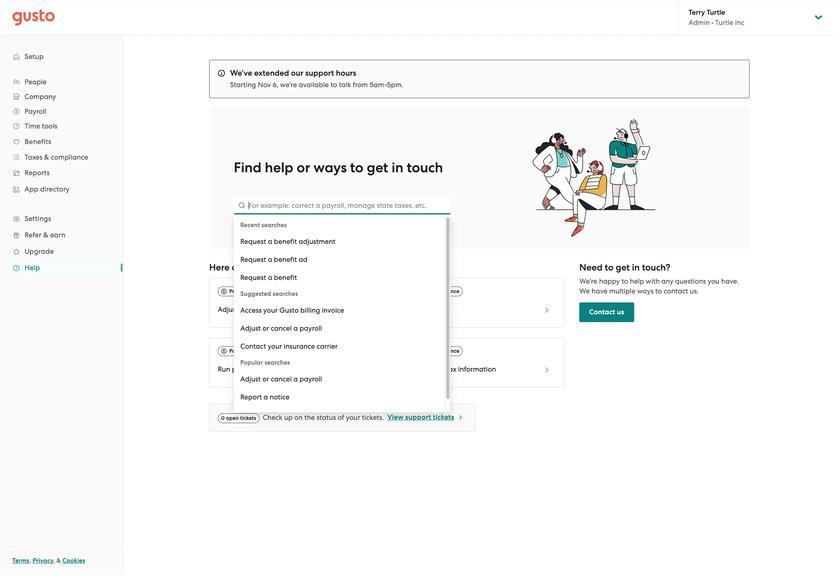 Task type: locate. For each thing, give the bounding box(es) containing it.
1 horizontal spatial notice
[[429, 306, 448, 314]]

searches up gusto
[[273, 291, 298, 298]]

payroll up 'popular'
[[230, 348, 247, 355]]

0 horizontal spatial ways
[[314, 159, 347, 176]]

0 vertical spatial payroll
[[25, 107, 46, 116]]

0 horizontal spatial report
[[241, 393, 262, 402]]

0 vertical spatial in
[[392, 159, 404, 176]]

0 vertical spatial your
[[264, 307, 278, 315]]

0 horizontal spatial help
[[265, 159, 294, 176]]

list
[[0, 75, 123, 276]]

0 vertical spatial taxes & compliance
[[25, 153, 88, 161]]

2 vertical spatial searches
[[265, 359, 290, 367]]

1 vertical spatial get
[[616, 262, 630, 273]]

taxes for report
[[411, 289, 425, 295]]

time
[[25, 122, 40, 130]]

ways inside need to get in touch? we're happy to help with any questions you have. we have multiple ways to contact us.
[[638, 287, 654, 296]]

benefit for ad
[[274, 256, 297, 264]]

to up multiple in the right of the page
[[622, 278, 629, 286]]

contact inside contact your insurance carrier button
[[241, 343, 266, 351]]

0 vertical spatial searches
[[262, 222, 287, 229]]

1 request from the top
[[241, 238, 266, 246]]

cancel up contact your insurance carrier
[[271, 325, 292, 333]]

request down recent on the left
[[241, 238, 266, 246]]

starting nov 6, we're available to talk from 5am - 5pm .
[[230, 81, 404, 89]]

benefit left ad at the top left of the page
[[274, 256, 297, 264]]

, left cookies button at the bottom left of page
[[53, 558, 55, 565]]

questions
[[676, 278, 707, 286]]

tickets
[[433, 414, 455, 422], [240, 416, 256, 422]]

2 vertical spatial adjust or cancel a payroll
[[241, 375, 322, 384]]

1 vertical spatial support
[[406, 414, 432, 422]]

1 vertical spatial cancel
[[271, 325, 292, 333]]

with
[[646, 278, 660, 286]]

0 horizontal spatial run
[[218, 366, 230, 374]]

searches up 'request a benefit adjustment'
[[262, 222, 287, 229]]

tickets for 0 open tickets
[[240, 416, 256, 422]]

1 vertical spatial adjust or cancel a payroll button
[[234, 370, 445, 389]]

your for contact
[[268, 343, 282, 351]]

or
[[297, 159, 311, 176], [240, 306, 247, 314], [263, 325, 269, 333], [263, 375, 269, 384]]

1 vertical spatial your
[[268, 343, 282, 351]]

adjust left access
[[218, 306, 238, 314]]

cancel inside popular searches 'group'
[[271, 375, 292, 384]]

benefit for adjustment
[[274, 238, 297, 246]]

tax
[[447, 366, 457, 374]]

directory
[[40, 185, 70, 193]]

contact
[[590, 308, 616, 317], [241, 343, 266, 351]]

2 vertical spatial taxes
[[411, 348, 425, 355]]

request down some
[[241, 274, 266, 282]]

help
[[25, 264, 40, 272]]

support right view
[[406, 414, 432, 422]]

help left with
[[631, 278, 645, 286]]

1 vertical spatial request
[[241, 256, 266, 264]]

privacy link
[[33, 558, 53, 565]]

searches for cancel
[[265, 359, 290, 367]]

1 vertical spatial run payroll
[[241, 411, 277, 420]]

request up request a benefit
[[241, 256, 266, 264]]

manage state tax information
[[399, 366, 497, 374]]

payroll inside dropdown button
[[25, 107, 46, 116]]

ways up for example: correct a payroll, manage state taxes, etc. field
[[314, 159, 347, 176]]

us.
[[690, 287, 699, 296]]

0 horizontal spatial in
[[392, 159, 404, 176]]

2 vertical spatial taxes & compliance
[[411, 348, 460, 355]]

company button
[[8, 89, 114, 104]]

1 vertical spatial report a notice
[[241, 393, 290, 402]]

1 horizontal spatial report
[[399, 306, 421, 314]]

1 vertical spatial run
[[241, 411, 253, 420]]

0 vertical spatial contact
[[590, 308, 616, 317]]

run left 'popular'
[[218, 366, 230, 374]]

2 benefit from the top
[[274, 256, 297, 264]]

0 vertical spatial compliance
[[51, 153, 88, 161]]

2 vertical spatial adjust
[[241, 375, 261, 384]]

common
[[273, 262, 310, 273]]

0 horizontal spatial get
[[367, 159, 389, 176]]

1 vertical spatial adjust or cancel a payroll
[[241, 325, 322, 333]]

searches for gusto
[[273, 291, 298, 298]]

your up popular searches
[[268, 343, 282, 351]]

adjust or cancel a payroll button
[[234, 320, 445, 338], [234, 370, 445, 389]]

popular
[[241, 359, 263, 367]]

3 benefit from the top
[[274, 274, 297, 282]]

state
[[429, 366, 445, 374]]

notice inside button
[[270, 393, 290, 402]]

0 vertical spatial request
[[241, 238, 266, 246]]

insurance
[[284, 343, 315, 351]]

1 vertical spatial searches
[[273, 291, 298, 298]]

adjust or cancel a payroll down popular searches
[[241, 375, 322, 384]]

check up on the status of your tickets.
[[263, 414, 384, 422]]

terms , privacy , & cookies
[[12, 558, 85, 565]]

taxes & compliance for report
[[411, 289, 460, 295]]

help right find
[[265, 159, 294, 176]]

support inside view support tickets link
[[406, 414, 432, 422]]

support up starting nov 6, we're available to talk from 5am - 5pm .
[[306, 68, 334, 78]]

payroll up time
[[25, 107, 46, 116]]

to down with
[[656, 287, 663, 296]]

benefits
[[25, 138, 51, 146]]

cancel down suggested
[[249, 306, 270, 314]]

0 vertical spatial cancel
[[249, 306, 270, 314]]

0 horizontal spatial notice
[[270, 393, 290, 402]]

1 vertical spatial contact
[[241, 343, 266, 351]]

adjust or cancel a payroll down suggested
[[218, 306, 300, 314]]

0 vertical spatial support
[[306, 68, 334, 78]]

2 adjust or cancel a payroll button from the top
[[234, 370, 445, 389]]

reports
[[25, 169, 50, 177]]

app
[[25, 185, 38, 193]]

1 horizontal spatial support
[[406, 414, 432, 422]]

request inside button
[[241, 238, 266, 246]]

ways
[[314, 159, 347, 176], [638, 287, 654, 296]]

0 vertical spatial run
[[218, 366, 230, 374]]

adjust for first 'adjust or cancel a payroll' button from the bottom
[[241, 375, 261, 384]]

your down suggested searches
[[264, 307, 278, 315]]

1 vertical spatial report
[[241, 393, 262, 402]]

0 vertical spatial adjust or cancel a payroll button
[[234, 320, 445, 338]]

run payroll
[[218, 366, 255, 374], [241, 411, 277, 420]]

1 horizontal spatial help
[[631, 278, 645, 286]]

adjust down 'popular'
[[241, 375, 261, 384]]

2 vertical spatial your
[[346, 414, 361, 422]]

taxes
[[25, 153, 42, 161], [411, 289, 425, 295], [411, 348, 425, 355]]

benefit up request a benefit ad
[[274, 238, 297, 246]]

support
[[306, 68, 334, 78], [406, 414, 432, 422]]

run payroll button
[[234, 407, 445, 425]]

2 , from the left
[[53, 558, 55, 565]]

extended
[[254, 68, 289, 78]]

6,
[[273, 81, 279, 89]]

contact inside contact us button
[[590, 308, 616, 317]]

run right open
[[241, 411, 253, 420]]

on
[[295, 414, 303, 422]]

adjust
[[218, 306, 238, 314], [241, 325, 261, 333], [241, 375, 261, 384]]

1 vertical spatial taxes & compliance
[[411, 289, 460, 295]]

to left talk
[[331, 81, 338, 89]]

to inside we've extended our support hours alert
[[331, 81, 338, 89]]

terry
[[689, 8, 706, 17]]

request a benefit button
[[234, 269, 445, 287]]

adjust inside popular searches 'group'
[[241, 375, 261, 384]]

refer & earn
[[25, 231, 66, 239]]

1 vertical spatial help
[[631, 278, 645, 286]]

adjust inside suggested searches group
[[241, 325, 261, 333]]

adjust or cancel a payroll button down contact your insurance carrier button
[[234, 370, 445, 389]]

some
[[248, 262, 271, 273]]

searches inside 'group'
[[265, 359, 290, 367]]

0 vertical spatial report a notice
[[399, 306, 448, 314]]

payroll up access
[[230, 289, 247, 295]]

recent searches group
[[234, 218, 445, 287]]

contact for contact your insurance carrier
[[241, 343, 266, 351]]

adjust or cancel a payroll
[[218, 306, 300, 314], [241, 325, 322, 333], [241, 375, 322, 384]]

ad
[[299, 256, 308, 264]]

settings link
[[8, 211, 114, 226]]

payroll
[[25, 107, 46, 116], [230, 289, 247, 295], [230, 348, 247, 355]]

contact your insurance carrier
[[241, 343, 338, 351]]

0
[[221, 416, 225, 422]]

view support tickets
[[388, 414, 455, 422]]

1 vertical spatial in
[[633, 262, 640, 273]]

ways down with
[[638, 287, 654, 296]]

the
[[305, 414, 315, 422]]

2 vertical spatial cancel
[[271, 375, 292, 384]]

company
[[25, 93, 56, 101]]

from
[[353, 81, 368, 89]]

open
[[226, 416, 239, 422]]

0 vertical spatial run payroll
[[218, 366, 255, 374]]

1 horizontal spatial tickets
[[433, 414, 455, 422]]

0 horizontal spatial contact
[[241, 343, 266, 351]]

1 horizontal spatial run
[[241, 411, 253, 420]]

1 horizontal spatial contact
[[590, 308, 616, 317]]

1 vertical spatial benefit
[[274, 256, 297, 264]]

1 horizontal spatial ways
[[638, 287, 654, 296]]

adjust or cancel a payroll button down invoice on the bottom left of page
[[234, 320, 445, 338]]

0 horizontal spatial report a notice
[[241, 393, 290, 402]]

0 horizontal spatial tickets
[[240, 416, 256, 422]]

cancel inside suggested searches group
[[271, 325, 292, 333]]

2 vertical spatial request
[[241, 274, 266, 282]]

2 request from the top
[[241, 256, 266, 264]]

cancel down popular searches
[[271, 375, 292, 384]]

0 horizontal spatial support
[[306, 68, 334, 78]]

need to get in touch? we're happy to help with any questions you have. we have multiple ways to contact us.
[[580, 262, 740, 296]]

searches down contact your insurance carrier
[[265, 359, 290, 367]]

1 , from the left
[[29, 558, 31, 565]]

benefit down common
[[274, 274, 297, 282]]

2 vertical spatial payroll
[[230, 348, 247, 355]]

1 vertical spatial notice
[[270, 393, 290, 402]]

0 vertical spatial taxes
[[25, 153, 42, 161]]

benefit
[[274, 238, 297, 246], [274, 256, 297, 264], [274, 274, 297, 282]]

gusto
[[280, 307, 299, 315]]

payroll
[[277, 306, 300, 314], [300, 325, 322, 333], [232, 366, 255, 374], [300, 375, 322, 384], [255, 411, 277, 420]]

payroll inside button
[[255, 411, 277, 420]]

1 vertical spatial ways
[[638, 287, 654, 296]]

adjust down access
[[241, 325, 261, 333]]

0 open tickets
[[221, 416, 256, 422]]

2 vertical spatial benefit
[[274, 274, 297, 282]]

turtle right •
[[716, 18, 734, 27]]

, left privacy
[[29, 558, 31, 565]]

3 request from the top
[[241, 274, 266, 282]]

0 vertical spatial notice
[[429, 306, 448, 314]]

0 vertical spatial ways
[[314, 159, 347, 176]]

to
[[331, 81, 338, 89], [350, 159, 364, 176], [605, 262, 614, 273], [622, 278, 629, 286], [656, 287, 663, 296]]

refer
[[25, 231, 42, 239]]

to up for example: correct a payroll, manage state taxes, etc. field
[[350, 159, 364, 176]]

turtle up •
[[707, 8, 726, 17]]

in left touch
[[392, 159, 404, 176]]

taxes inside dropdown button
[[25, 153, 42, 161]]

your for access
[[264, 307, 278, 315]]

access your gusto billing invoice button
[[234, 302, 445, 320]]

talk
[[339, 81, 351, 89]]

searches
[[262, 222, 287, 229], [273, 291, 298, 298], [265, 359, 290, 367]]

available
[[299, 81, 329, 89]]

get
[[367, 159, 389, 176], [616, 262, 630, 273]]

2 vertical spatial compliance
[[431, 348, 460, 355]]

a
[[268, 238, 273, 246], [268, 256, 273, 264], [268, 274, 273, 282], [271, 306, 276, 314], [422, 306, 427, 314], [294, 325, 298, 333], [294, 375, 298, 384], [264, 393, 268, 402]]

happy
[[600, 278, 620, 286]]

1 horizontal spatial ,
[[53, 558, 55, 565]]

1 vertical spatial adjust
[[241, 325, 261, 333]]

adjust or cancel a payroll up contact your insurance carrier
[[241, 325, 322, 333]]

carrier
[[317, 343, 338, 351]]

0 vertical spatial benefit
[[274, 238, 297, 246]]

in left touch?
[[633, 262, 640, 273]]

0 vertical spatial report
[[399, 306, 421, 314]]

1 vertical spatial payroll
[[230, 289, 247, 295]]

run payroll inside button
[[241, 411, 277, 420]]

benefit inside button
[[274, 238, 297, 246]]

your right of
[[346, 414, 361, 422]]

access
[[241, 307, 262, 315]]

settings
[[25, 215, 51, 223]]

cookies
[[63, 558, 85, 565]]

contact your insurance carrier button
[[234, 338, 445, 356]]

1 horizontal spatial in
[[633, 262, 640, 273]]

payroll for run
[[230, 348, 247, 355]]

taxes & compliance inside dropdown button
[[25, 153, 88, 161]]

1 benefit from the top
[[274, 238, 297, 246]]

1 vertical spatial compliance
[[431, 289, 460, 295]]

1 horizontal spatial get
[[616, 262, 630, 273]]

here
[[209, 262, 230, 273]]

report a notice button
[[234, 389, 445, 407]]

contact left us
[[590, 308, 616, 317]]

5pm
[[387, 81, 402, 89]]

popular searches group
[[234, 356, 445, 425]]

0 horizontal spatial ,
[[29, 558, 31, 565]]

1 vertical spatial taxes
[[411, 289, 425, 295]]

contact up 'popular'
[[241, 343, 266, 351]]

report a notice
[[399, 306, 448, 314], [241, 393, 290, 402]]



Task type: vqa. For each thing, say whether or not it's contained in the screenshot.


Task type: describe. For each thing, give the bounding box(es) containing it.
taxes & compliance button
[[8, 150, 114, 165]]

home image
[[12, 9, 55, 26]]

we're
[[580, 278, 598, 286]]

payroll inside suggested searches group
[[300, 325, 322, 333]]

popular searches
[[241, 359, 290, 367]]

adjust for second 'adjust or cancel a payroll' button from the bottom
[[241, 325, 261, 333]]

recent searches
[[241, 222, 287, 229]]

time tools
[[25, 122, 57, 130]]

payroll for adjust
[[230, 289, 247, 295]]

request a benefit
[[241, 274, 297, 282]]

0 vertical spatial adjust
[[218, 306, 238, 314]]

in inside need to get in touch? we're happy to help with any questions you have. we have multiple ways to contact us.
[[633, 262, 640, 273]]

& inside refer & earn link
[[43, 231, 48, 239]]

of
[[338, 414, 345, 422]]

contact us button
[[580, 303, 635, 323]]

we've extended our support hours
[[230, 68, 357, 78]]

app directory link
[[8, 182, 114, 197]]

compliance for manage
[[431, 348, 460, 355]]

request for request a benefit adjustment
[[241, 238, 266, 246]]

1 adjust or cancel a payroll button from the top
[[234, 320, 445, 338]]

1 vertical spatial turtle
[[716, 18, 734, 27]]

help inside need to get in touch? we're happy to help with any questions you have. we have multiple ways to contact us.
[[631, 278, 645, 286]]

setup
[[25, 52, 44, 61]]

search-bar options list box
[[234, 216, 445, 426]]

.
[[402, 81, 404, 89]]

inc
[[736, 18, 745, 27]]

request for request a benefit ad
[[241, 256, 266, 264]]

tickets for view support tickets
[[433, 414, 455, 422]]

billing
[[301, 307, 320, 315]]

have.
[[722, 278, 740, 286]]

adjust or cancel a payroll inside suggested searches group
[[241, 325, 322, 333]]

suggested searches
[[241, 291, 298, 298]]

we're
[[280, 81, 297, 89]]

view support tickets link
[[388, 413, 464, 424]]

support inside we've extended our support hours alert
[[306, 68, 334, 78]]

compliance inside dropdown button
[[51, 153, 88, 161]]

terms
[[12, 558, 29, 565]]

us
[[618, 308, 625, 317]]

compliance for report
[[431, 289, 460, 295]]

cookies button
[[63, 557, 85, 566]]

setup link
[[8, 49, 114, 64]]

report a notice inside button
[[241, 393, 290, 402]]

list containing people
[[0, 75, 123, 276]]

benefits link
[[8, 134, 114, 149]]

adjust or cancel a payroll inside popular searches 'group'
[[241, 375, 322, 384]]

actions
[[312, 262, 343, 273]]

tools
[[42, 122, 57, 130]]

recent
[[241, 222, 260, 229]]

privacy
[[33, 558, 53, 565]]

check
[[263, 414, 283, 422]]

admin
[[689, 18, 710, 27]]

are
[[232, 262, 246, 273]]

0 vertical spatial adjust or cancel a payroll
[[218, 306, 300, 314]]

view
[[388, 414, 404, 422]]

manage
[[399, 366, 427, 374]]

up
[[284, 414, 293, 422]]

help link
[[8, 261, 114, 275]]

upgrade link
[[8, 244, 114, 259]]

nov
[[258, 81, 271, 89]]

get inside need to get in touch? we're happy to help with any questions you have. we have multiple ways to contact us.
[[616, 262, 630, 273]]

to up 'happy'
[[605, 262, 614, 273]]

adjustment
[[299, 238, 336, 246]]

have
[[592, 287, 608, 296]]

here are some common actions
[[209, 262, 343, 273]]

or inside popular searches 'group'
[[263, 375, 269, 384]]

need
[[580, 262, 603, 273]]

contact us
[[590, 308, 625, 317]]

For example: correct a payroll, manage state taxes, etc. field
[[234, 197, 451, 215]]

contact for contact us
[[590, 308, 616, 317]]

terms link
[[12, 558, 29, 565]]

-
[[385, 81, 387, 89]]

& inside taxes & compliance dropdown button
[[44, 153, 49, 161]]

request for request a benefit
[[241, 274, 266, 282]]

you
[[708, 278, 720, 286]]

hours
[[336, 68, 357, 78]]

app directory
[[25, 185, 70, 193]]

we've
[[230, 68, 253, 78]]

request a benefit adjustment button
[[234, 233, 445, 251]]

access your gusto billing invoice
[[241, 307, 345, 315]]

upgrade
[[25, 248, 54, 256]]

0 vertical spatial get
[[367, 159, 389, 176]]

touch
[[407, 159, 443, 176]]

we've extended our support hours alert
[[209, 60, 750, 98]]

find help or ways to get in touch
[[234, 159, 443, 176]]

request a benefit ad button
[[234, 251, 445, 269]]

contact
[[664, 287, 689, 296]]

status
[[317, 414, 336, 422]]

multiple
[[610, 287, 636, 296]]

or inside suggested searches group
[[263, 325, 269, 333]]

0 vertical spatial turtle
[[707, 8, 726, 17]]

run inside button
[[241, 411, 253, 420]]

report inside button
[[241, 393, 262, 402]]

taxes & compliance for manage
[[411, 348, 460, 355]]

earn
[[50, 231, 66, 239]]

information
[[459, 366, 497, 374]]

0 vertical spatial help
[[265, 159, 294, 176]]

invoice
[[322, 307, 345, 315]]

•
[[712, 18, 714, 27]]

1 horizontal spatial report a notice
[[399, 306, 448, 314]]

starting
[[230, 81, 256, 89]]

terry turtle admin • turtle inc
[[689, 8, 745, 27]]

people button
[[8, 75, 114, 89]]

suggested searches group
[[234, 287, 445, 356]]

people
[[25, 78, 47, 86]]

our
[[291, 68, 304, 78]]

taxes for manage
[[411, 348, 425, 355]]

gusto navigation element
[[0, 35, 123, 289]]

searches for benefit
[[262, 222, 287, 229]]

we
[[580, 287, 590, 296]]



